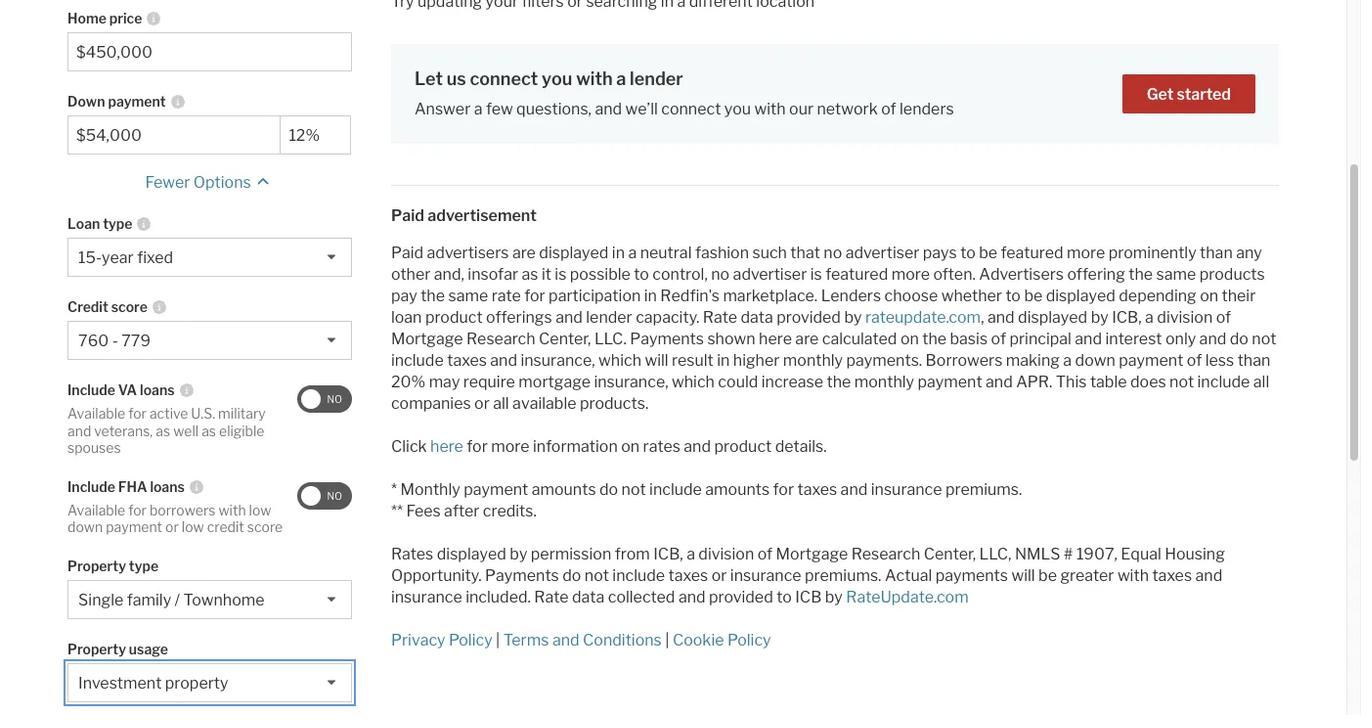 Task type: locate. For each thing, give the bounding box(es) containing it.
no right that
[[824, 244, 842, 262]]

started
[[1177, 85, 1231, 104]]

monthly up increase
[[783, 351, 843, 370]]

2 vertical spatial in
[[717, 351, 730, 370]]

1 vertical spatial are
[[796, 330, 819, 348]]

depending
[[1119, 287, 1197, 305]]

than right less
[[1238, 351, 1271, 370]]

here
[[759, 330, 792, 348], [430, 437, 464, 456]]

0 horizontal spatial |
[[496, 631, 500, 650]]

paid inside paid advertisers are displayed in a neutral fashion such that no advertiser pays to be featured more prominently than any other and, insofar as it is possible to control, no advertiser is featured more often. advertisers offering the same products pay the same rate for participation in redfin's marketplace. lenders choose whether to be displayed depending on their loan product offerings and lender capacity. rate data provided by
[[391, 244, 424, 262]]

by inside , and displayed by icb, a division of mortgage research center, llc. payments shown here are calculated on the basis of principal and interest only and do not include taxes and insurance, which will result in higher monthly payments. borrowers making a down payment of less than 20% may require mortgage insurance, which could increase the monthly payment and apr. this table does not include all companies or all available products.
[[1091, 308, 1109, 327]]

1 horizontal spatial here
[[759, 330, 792, 348]]

2 paid from the top
[[391, 244, 424, 262]]

premiums. up "llc,"
[[946, 481, 1023, 499]]

1 vertical spatial than
[[1238, 351, 1271, 370]]

only
[[1166, 330, 1196, 348]]

type for family
[[129, 557, 159, 574]]

fewer
[[145, 173, 190, 192]]

u.s.
[[191, 405, 215, 422]]

for inside available for borrowers with low down payment or low credit score
[[128, 502, 147, 518]]

1 vertical spatial division
[[699, 545, 754, 564]]

0 horizontal spatial data
[[572, 588, 605, 607]]

1 horizontal spatial same
[[1157, 265, 1197, 284]]

lender
[[630, 68, 683, 89], [586, 308, 633, 327]]

0 horizontal spatial icb,
[[654, 545, 683, 564]]

advertiser down such
[[733, 265, 807, 284]]

answer a few questions, and we'll connect you with our network of lenders
[[415, 100, 954, 119]]

fewer options
[[145, 173, 251, 192]]

payments inside , and displayed by icb, a division of mortgage research center, llc. payments shown here are calculated on the basis of principal and interest only and do not include taxes and insurance, which will result in higher monthly payments. borrowers making a down payment of less than 20% may require mortgage insurance, which could increase the monthly payment and apr. this table does not include all companies or all available products.
[[630, 330, 704, 348]]

1 available from the top
[[68, 405, 125, 422]]

down inside , and displayed by icb, a division of mortgage research center, llc. payments shown here are calculated on the basis of principal and interest only and do not include taxes and insurance, which will result in higher monthly payments. borrowers making a down payment of less than 20% may require mortgage insurance, which could increase the monthly payment and apr. this table does not include all companies or all available products.
[[1076, 351, 1116, 370]]

1 horizontal spatial in
[[644, 287, 657, 305]]

for
[[524, 287, 545, 305], [128, 405, 147, 422], [467, 437, 488, 456], [773, 481, 794, 499], [128, 502, 147, 518]]

0 vertical spatial monthly
[[783, 351, 843, 370]]

on down rateupdate.com
[[901, 330, 919, 348]]

property type element
[[68, 546, 343, 580]]

1 vertical spatial in
[[644, 287, 657, 305]]

include inside * monthly payment amounts do not include amounts for taxes and insurance premiums. ** fees after credits.
[[650, 481, 702, 499]]

2 down payment text field from the left
[[289, 126, 343, 145]]

terms and conditions link
[[503, 631, 662, 650]]

and right the rates
[[684, 437, 711, 456]]

0 vertical spatial low
[[249, 502, 271, 518]]

taxes up the require in the bottom of the page
[[447, 351, 487, 370]]

available for and
[[68, 405, 125, 422]]

product
[[425, 308, 483, 327], [715, 437, 772, 456]]

insurance down the "opportunity."
[[391, 588, 462, 607]]

featured up lenders
[[826, 265, 888, 284]]

0 horizontal spatial down payment text field
[[76, 126, 272, 145]]

you
[[542, 68, 573, 89], [725, 100, 751, 119]]

product inside paid advertisers are displayed in a neutral fashion such that no advertiser pays to be featured more prominently than any other and, insofar as it is possible to control, no advertiser is featured more often. advertisers offering the same products pay the same rate for participation in redfin's marketplace. lenders choose whether to be displayed depending on their loan product offerings and lender capacity. rate data provided by
[[425, 308, 483, 327]]

you up questions,
[[542, 68, 573, 89]]

0 horizontal spatial payments
[[485, 567, 559, 585]]

1 horizontal spatial amounts
[[706, 481, 770, 499]]

do inside rates displayed by permission from icb, a division of mortgage research center, llc, nmls # 1907, equal housing opportunity. payments do not include taxes or insurance premiums. actual payments will be greater with taxes and insurance included. rate data collected and provided to icb by
[[563, 567, 581, 585]]

with
[[576, 68, 613, 89], [755, 100, 786, 119], [219, 502, 246, 518], [1118, 567, 1149, 585]]

779
[[122, 332, 151, 350]]

premiums. up icb
[[805, 567, 882, 585]]

1 vertical spatial connect
[[661, 100, 721, 119]]

down payment text field down down payment element
[[289, 126, 343, 145]]

payment inside available for borrowers with low down payment or low credit score
[[106, 519, 162, 535]]

are up insofar
[[512, 244, 536, 262]]

which down 'llc.'
[[599, 351, 642, 370]]

will
[[645, 351, 669, 370], [1012, 567, 1036, 585]]

0 horizontal spatial low
[[182, 519, 204, 535]]

0 horizontal spatial are
[[512, 244, 536, 262]]

taxes down "details."
[[798, 481, 837, 499]]

2 | from the left
[[665, 631, 669, 650]]

by down lenders
[[845, 308, 862, 327]]

icb, up interest
[[1112, 308, 1142, 327]]

veterans,
[[94, 422, 153, 439]]

could
[[718, 373, 758, 392]]

0 horizontal spatial featured
[[826, 265, 888, 284]]

property
[[68, 557, 126, 574], [68, 640, 126, 657]]

policy
[[449, 631, 493, 650], [728, 631, 771, 650]]

-
[[112, 332, 118, 350]]

20%
[[391, 373, 426, 392]]

provided inside rates displayed by permission from icb, a division of mortgage research center, llc, nmls # 1907, equal housing opportunity. payments do not include taxes or insurance premiums. actual payments will be greater with taxes and insurance included. rate data collected and provided to icb by
[[709, 588, 773, 607]]

products.
[[580, 394, 649, 413]]

icb
[[795, 588, 822, 607]]

greater
[[1061, 567, 1115, 585]]

credits.
[[483, 502, 537, 521]]

not down click here for more information on rates and product details.
[[622, 481, 646, 499]]

0 vertical spatial loans
[[140, 382, 175, 398]]

available for active u.s. military and veterans, as well as eligible spouses
[[68, 405, 266, 456]]

1 vertical spatial be
[[1025, 287, 1043, 305]]

connect up few
[[470, 68, 538, 89]]

get
[[1147, 85, 1174, 104]]

mortgage inside , and displayed by icb, a division of mortgage research center, llc. payments shown here are calculated on the basis of principal and interest only and do not include taxes and insurance, which will result in higher monthly payments. borrowers making a down payment of less than 20% may require mortgage insurance, which could increase the monthly payment and apr. this table does not include all companies or all available products.
[[391, 330, 463, 348]]

0 horizontal spatial on
[[621, 437, 640, 456]]

and left interest
[[1075, 330, 1102, 348]]

data
[[741, 308, 774, 327], [572, 588, 605, 607]]

or inside available for borrowers with low down payment or low credit score
[[165, 519, 179, 535]]

for down it
[[524, 287, 545, 305]]

score
[[111, 299, 148, 315], [247, 519, 283, 535]]

0 vertical spatial insurance,
[[521, 351, 595, 370]]

0 vertical spatial score
[[111, 299, 148, 315]]

1 horizontal spatial do
[[600, 481, 618, 499]]

include for include fha loans
[[68, 478, 115, 495]]

2 amounts from the left
[[706, 481, 770, 499]]

such
[[753, 244, 787, 262]]

include down spouses
[[68, 478, 115, 495]]

1 horizontal spatial is
[[811, 265, 822, 284]]

research inside rates displayed by permission from icb, a division of mortgage research center, llc, nmls # 1907, equal housing opportunity. payments do not include taxes or insurance premiums. actual payments will be greater with taxes and insurance included. rate data collected and provided to icb by
[[852, 545, 921, 564]]

1 vertical spatial or
[[165, 519, 179, 535]]

the down prominently
[[1129, 265, 1153, 284]]

all down the require in the bottom of the page
[[493, 394, 509, 413]]

are inside paid advertisers are displayed in a neutral fashion such that no advertiser pays to be featured more prominently than any other and, insofar as it is possible to control, no advertiser is featured more often. advertisers offering the same products pay the same rate for participation in redfin's marketplace. lenders choose whether to be displayed depending on their loan product offerings and lender capacity. rate data provided by
[[512, 244, 536, 262]]

1 horizontal spatial policy
[[728, 631, 771, 650]]

0 vertical spatial premiums.
[[946, 481, 1023, 499]]

low
[[249, 502, 271, 518], [182, 519, 204, 535]]

payment up credits.
[[464, 481, 528, 499]]

lender inside paid advertisers are displayed in a neutral fashion such that no advertiser pays to be featured more prominently than any other and, insofar as it is possible to control, no advertiser is featured more often. advertisers offering the same products pay the same rate for participation in redfin's marketplace. lenders choose whether to be displayed depending on their loan product offerings and lender capacity. rate data provided by
[[586, 308, 633, 327]]

price
[[109, 10, 142, 27]]

do inside , and displayed by icb, a division of mortgage research center, llc. payments shown here are calculated on the basis of principal and interest only and do not include taxes and insurance, which will result in higher monthly payments. borrowers making a down payment of less than 20% may require mortgage insurance, which could increase the monthly payment and apr. this table does not include all companies or all available products.
[[1230, 330, 1249, 348]]

| left cookie
[[665, 631, 669, 650]]

1 amounts from the left
[[532, 481, 596, 499]]

1 vertical spatial type
[[129, 557, 159, 574]]

as left it
[[522, 265, 538, 284]]

here up higher
[[759, 330, 792, 348]]

low up property type element
[[249, 502, 271, 518]]

1 horizontal spatial data
[[741, 308, 774, 327]]

are inside , and displayed by icb, a division of mortgage research center, llc. payments shown here are calculated on the basis of principal and interest only and do not include taxes and insurance, which will result in higher monthly payments. borrowers making a down payment of less than 20% may require mortgage insurance, which could increase the monthly payment and apr. this table does not include all companies or all available products.
[[796, 330, 819, 348]]

center, up mortgage
[[539, 330, 591, 348]]

down payment text field up fewer
[[76, 126, 272, 145]]

0 horizontal spatial score
[[111, 299, 148, 315]]

0 horizontal spatial policy
[[449, 631, 493, 650]]

include for include va loans
[[68, 382, 115, 398]]

by up interest
[[1091, 308, 1109, 327]]

be up advertisers
[[979, 244, 998, 262]]

Down payment text field
[[76, 126, 272, 145], [289, 126, 343, 145]]

0 horizontal spatial same
[[448, 287, 488, 305]]

available inside available for borrowers with low down payment or low credit score
[[68, 502, 125, 518]]

and up less
[[1200, 330, 1227, 348]]

of
[[881, 100, 897, 119], [1217, 308, 1232, 327], [991, 330, 1006, 348], [1187, 351, 1202, 370], [758, 545, 773, 564]]

credit score
[[68, 299, 148, 315]]

will left result
[[645, 351, 669, 370]]

which
[[599, 351, 642, 370], [672, 373, 715, 392]]

1 horizontal spatial monthly
[[855, 373, 915, 392]]

privacy policy | terms and conditions | cookie policy
[[391, 631, 771, 650]]

payments down capacity.
[[630, 330, 704, 348]]

0 horizontal spatial is
[[555, 265, 567, 284]]

loans up 'borrowers'
[[150, 478, 185, 495]]

llc.
[[595, 330, 627, 348]]

2 vertical spatial insurance
[[391, 588, 462, 607]]

do up less
[[1230, 330, 1249, 348]]

provided inside paid advertisers are displayed in a neutral fashion such that no advertiser pays to be featured more prominently than any other and, insofar as it is possible to control, no advertiser is featured more often. advertisers offering the same products pay the same rate for participation in redfin's marketplace. lenders choose whether to be displayed depending on their loan product offerings and lender capacity. rate data provided by
[[777, 308, 841, 327]]

and up spouses
[[68, 422, 91, 439]]

down up property type
[[68, 519, 103, 535]]

1 horizontal spatial advertiser
[[846, 244, 920, 262]]

paid
[[391, 207, 424, 225], [391, 244, 424, 262]]

/
[[175, 591, 180, 609]]

to inside rates displayed by permission from icb, a division of mortgage research center, llc, nmls # 1907, equal housing opportunity. payments do not include taxes or insurance premiums. actual payments will be greater with taxes and insurance included. rate data collected and provided to icb by
[[777, 588, 792, 607]]

answer
[[415, 100, 471, 119]]

for down fha on the left of the page
[[128, 502, 147, 518]]

a up we'll
[[617, 68, 626, 89]]

0 horizontal spatial down
[[68, 519, 103, 535]]

1 vertical spatial premiums.
[[805, 567, 882, 585]]

included.
[[466, 588, 531, 607]]

1 vertical spatial loans
[[150, 478, 185, 495]]

property up single
[[68, 557, 126, 574]]

single family / townhome
[[78, 591, 265, 609]]

in down the shown
[[717, 351, 730, 370]]

here inside , and displayed by icb, a division of mortgage research center, llc. payments shown here are calculated on the basis of principal and interest only and do not include taxes and insurance, which will result in higher monthly payments. borrowers making a down payment of less than 20% may require mortgage insurance, which could increase the monthly payment and apr. this table does not include all companies or all available products.
[[759, 330, 792, 348]]

be
[[979, 244, 998, 262], [1025, 287, 1043, 305], [1039, 567, 1057, 585]]

1 vertical spatial featured
[[826, 265, 888, 284]]

1 horizontal spatial product
[[715, 437, 772, 456]]

displayed
[[539, 244, 609, 262], [1046, 287, 1116, 305], [1018, 308, 1088, 327], [437, 545, 507, 564]]

2 horizontal spatial more
[[1067, 244, 1106, 262]]

0 horizontal spatial center,
[[539, 330, 591, 348]]

1 horizontal spatial score
[[247, 519, 283, 535]]

1 horizontal spatial mortgage
[[776, 545, 848, 564]]

than inside , and displayed by icb, a division of mortgage research center, llc. payments shown here are calculated on the basis of principal and interest only and do not include taxes and insurance, which will result in higher monthly payments. borrowers making a down payment of less than 20% may require mortgage insurance, which could increase the monthly payment and apr. this table does not include all companies or all available products.
[[1238, 351, 1271, 370]]

0 horizontal spatial product
[[425, 308, 483, 327]]

mortgage down loan
[[391, 330, 463, 348]]

be down nmls
[[1039, 567, 1057, 585]]

than inside paid advertisers are displayed in a neutral fashion such that no advertiser pays to be featured more prominently than any other and, insofar as it is possible to control, no advertiser is featured more often. advertisers offering the same products pay the same rate for participation in redfin's marketplace. lenders choose whether to be displayed depending on their loan product offerings and lender capacity. rate data provided by
[[1200, 244, 1233, 262]]

1 vertical spatial payments
[[485, 567, 559, 585]]

for inside paid advertisers are displayed in a neutral fashion such that no advertiser pays to be featured more prominently than any other and, insofar as it is possible to control, no advertiser is featured more often. advertisers offering the same products pay the same rate for participation in redfin's marketplace. lenders choose whether to be displayed depending on their loan product offerings and lender capacity. rate data provided by
[[524, 287, 545, 305]]

monthly down payments.
[[855, 373, 915, 392]]

not
[[1252, 330, 1277, 348], [1170, 373, 1194, 392], [622, 481, 646, 499], [585, 567, 609, 585]]

in up capacity.
[[644, 287, 657, 305]]

0 vertical spatial type
[[103, 215, 132, 232]]

will inside , and displayed by icb, a division of mortgage research center, llc. payments shown here are calculated on the basis of principal and interest only and do not include taxes and insurance, which will result in higher monthly payments. borrowers making a down payment of less than 20% may require mortgage insurance, which could increase the monthly payment and apr. this table does not include all companies or all available products.
[[645, 351, 669, 370]]

1 horizontal spatial down
[[1076, 351, 1116, 370]]

1 horizontal spatial low
[[249, 502, 271, 518]]

0 vertical spatial are
[[512, 244, 536, 262]]

not inside rates displayed by permission from icb, a division of mortgage research center, llc, nmls # 1907, equal housing opportunity. payments do not include taxes or insurance premiums. actual payments will be greater with taxes and insurance included. rate data collected and provided to icb by
[[585, 567, 609, 585]]

available inside available for active u.s. military and veterans, as well as eligible spouses
[[68, 405, 125, 422]]

0 vertical spatial down
[[1076, 351, 1116, 370]]

2 property from the top
[[68, 640, 126, 657]]

questions,
[[517, 100, 592, 119]]

include down the rates
[[650, 481, 702, 499]]

2 vertical spatial or
[[712, 567, 727, 585]]

to down the neutral
[[634, 265, 649, 284]]

0 vertical spatial research
[[467, 330, 536, 348]]

1 horizontal spatial down payment text field
[[289, 126, 343, 145]]

0 horizontal spatial connect
[[470, 68, 538, 89]]

1 vertical spatial more
[[892, 265, 930, 284]]

|
[[496, 631, 500, 650], [665, 631, 669, 650]]

rates
[[643, 437, 681, 456]]

1 vertical spatial research
[[852, 545, 921, 564]]

not inside * monthly payment amounts do not include amounts for taxes and insurance premiums. ** fees after credits.
[[622, 481, 646, 499]]

does
[[1131, 373, 1167, 392]]

payment down fha on the left of the page
[[106, 519, 162, 535]]

more
[[1067, 244, 1106, 262], [892, 265, 930, 284], [491, 437, 530, 456]]

1 paid from the top
[[391, 207, 424, 225]]

1 horizontal spatial featured
[[1001, 244, 1064, 262]]

1 property from the top
[[68, 557, 126, 574]]

1 vertical spatial on
[[901, 330, 919, 348]]

of down * monthly payment amounts do not include amounts for taxes and insurance premiums. ** fees after credits.
[[758, 545, 773, 564]]

displayed up principal
[[1018, 308, 1088, 327]]

0 horizontal spatial do
[[563, 567, 581, 585]]

do inside * monthly payment amounts do not include amounts for taxes and insurance premiums. ** fees after credits.
[[600, 481, 618, 499]]

score up 779
[[111, 299, 148, 315]]

down inside available for borrowers with low down payment or low credit score
[[68, 519, 103, 535]]

provided
[[777, 308, 841, 327], [709, 588, 773, 607]]

military
[[218, 405, 266, 422]]

more up "offering"
[[1067, 244, 1106, 262]]

a up this
[[1064, 351, 1072, 370]]

making
[[1006, 351, 1060, 370]]

0 vertical spatial on
[[1200, 287, 1219, 305]]

product left "details."
[[715, 437, 772, 456]]

are up increase
[[796, 330, 819, 348]]

are
[[512, 244, 536, 262], [796, 330, 819, 348]]

of inside rates displayed by permission from icb, a division of mortgage research center, llc, nmls # 1907, equal housing opportunity. payments do not include taxes or insurance premiums. actual payments will be greater with taxes and insurance included. rate data collected and provided to icb by
[[758, 545, 773, 564]]

1 down payment text field from the left
[[76, 126, 272, 145]]

0 horizontal spatial provided
[[709, 588, 773, 607]]

1 policy from the left
[[449, 631, 493, 650]]

in up possible
[[612, 244, 625, 262]]

down payment element
[[280, 81, 342, 116]]

same
[[1157, 265, 1197, 284], [448, 287, 488, 305]]

include up collected
[[613, 567, 665, 585]]

1 horizontal spatial insurance
[[731, 567, 802, 585]]

actual
[[885, 567, 932, 585]]

0 vertical spatial more
[[1067, 244, 1106, 262]]

or up cookie policy link
[[712, 567, 727, 585]]

rate
[[492, 287, 521, 305]]

0 vertical spatial available
[[68, 405, 125, 422]]

taxes inside * monthly payment amounts do not include amounts for taxes and insurance premiums. ** fees after credits.
[[798, 481, 837, 499]]

data up the terms and conditions link on the bottom left
[[572, 588, 605, 607]]

division inside rates displayed by permission from icb, a division of mortgage research center, llc, nmls # 1907, equal housing opportunity. payments do not include taxes or insurance premiums. actual payments will be greater with taxes and insurance included. rate data collected and provided to icb by
[[699, 545, 754, 564]]

data inside rates displayed by permission from icb, a division of mortgage research center, llc, nmls # 1907, equal housing opportunity. payments do not include taxes or insurance premiums. actual payments will be greater with taxes and insurance included. rate data collected and provided to icb by
[[572, 588, 605, 607]]

table
[[1091, 373, 1127, 392]]

include left va
[[68, 382, 115, 398]]

type for year
[[103, 215, 132, 232]]

do down permission
[[563, 567, 581, 585]]

1 include from the top
[[68, 382, 115, 398]]

0 vertical spatial featured
[[1001, 244, 1064, 262]]

0 vertical spatial division
[[1157, 308, 1213, 327]]

loans for include fha loans
[[150, 478, 185, 495]]

rate down permission
[[534, 588, 569, 607]]

premiums.
[[946, 481, 1023, 499], [805, 567, 882, 585]]

2 policy from the left
[[728, 631, 771, 650]]

privacy policy link
[[391, 631, 493, 650]]

research inside , and displayed by icb, a division of mortgage research center, llc. payments shown here are calculated on the basis of principal and interest only and do not include taxes and insurance, which will result in higher monthly payments. borrowers making a down payment of less than 20% may require mortgage insurance, which could increase the monthly payment and apr. this table does not include all companies or all available products.
[[467, 330, 536, 348]]

than
[[1200, 244, 1233, 262], [1238, 351, 1271, 370]]

available for down
[[68, 502, 125, 518]]

0 horizontal spatial division
[[699, 545, 754, 564]]

available down include fha loans
[[68, 502, 125, 518]]

1 vertical spatial paid
[[391, 244, 424, 262]]

0 horizontal spatial all
[[493, 394, 509, 413]]

1 horizontal spatial or
[[475, 394, 490, 413]]

is down that
[[811, 265, 822, 284]]

division inside , and displayed by icb, a division of mortgage research center, llc. payments shown here are calculated on the basis of principal and interest only and do not include taxes and insurance, which will result in higher monthly payments. borrowers making a down payment of less than 20% may require mortgage insurance, which could increase the monthly payment and apr. this table does not include all companies or all available products.
[[1157, 308, 1213, 327]]

here right click
[[430, 437, 464, 456]]

0 vertical spatial be
[[979, 244, 998, 262]]

0 horizontal spatial amounts
[[532, 481, 596, 499]]

which down result
[[672, 373, 715, 392]]

a left the neutral
[[628, 244, 637, 262]]

1 horizontal spatial on
[[901, 330, 919, 348]]

insofar
[[468, 265, 518, 284]]

available
[[513, 394, 577, 413]]

same down and, on the top of the page
[[448, 287, 488, 305]]

loan type
[[68, 215, 132, 232]]

2 include from the top
[[68, 478, 115, 495]]

privacy
[[391, 631, 446, 650]]

and inside * monthly payment amounts do not include amounts for taxes and insurance premiums. ** fees after credits.
[[841, 481, 868, 499]]

insurance
[[871, 481, 943, 499], [731, 567, 802, 585], [391, 588, 462, 607]]

,
[[981, 308, 985, 327]]

this
[[1056, 373, 1087, 392]]

0 horizontal spatial monthly
[[783, 351, 843, 370]]

0 vertical spatial or
[[475, 394, 490, 413]]

1 vertical spatial center,
[[924, 545, 976, 564]]

1 vertical spatial which
[[672, 373, 715, 392]]

paid for paid advertisers are displayed in a neutral fashion such that no advertiser pays to be featured more prominently than any other and, insofar as it is possible to control, no advertiser is featured more often. advertisers offering the same products pay the same rate for participation in redfin's marketplace. lenders choose whether to be displayed depending on their loan product offerings and lender capacity. rate data provided by
[[391, 244, 424, 262]]

be inside rates displayed by permission from icb, a division of mortgage research center, llc, nmls # 1907, equal housing opportunity. payments do not include taxes or insurance premiums. actual payments will be greater with taxes and insurance included. rate data collected and provided to icb by
[[1039, 567, 1057, 585]]

monthly
[[401, 481, 460, 499]]

insurance inside * monthly payment amounts do not include amounts for taxes and insurance premiums. ** fees after credits.
[[871, 481, 943, 499]]

1 vertical spatial icb,
[[654, 545, 683, 564]]

with up credit
[[219, 502, 246, 518]]

2 available from the top
[[68, 502, 125, 518]]

0 vertical spatial all
[[1254, 373, 1270, 392]]

on inside , and displayed by icb, a division of mortgage research center, llc. payments shown here are calculated on the basis of principal and interest only and do not include taxes and insurance, which will result in higher monthly payments. borrowers making a down payment of less than 20% may require mortgage insurance, which could increase the monthly payment and apr. this table does not include all companies or all available products.
[[901, 330, 919, 348]]

icb,
[[1112, 308, 1142, 327], [654, 545, 683, 564]]

a down * monthly payment amounts do not include amounts for taxes and insurance premiums. ** fees after credits.
[[687, 545, 695, 564]]

1 | from the left
[[496, 631, 500, 650]]

property usage element
[[68, 629, 343, 663]]

2 horizontal spatial in
[[717, 351, 730, 370]]

down payment
[[68, 93, 166, 110]]

on left the rates
[[621, 437, 640, 456]]

0 horizontal spatial or
[[165, 519, 179, 535]]

in
[[612, 244, 625, 262], [644, 287, 657, 305], [717, 351, 730, 370]]

include inside rates displayed by permission from icb, a division of mortgage research center, llc, nmls # 1907, equal housing opportunity. payments do not include taxes or insurance premiums. actual payments will be greater with taxes and insurance included. rate data collected and provided to icb by
[[613, 567, 665, 585]]

0 horizontal spatial premiums.
[[805, 567, 882, 585]]

advertisers
[[979, 265, 1064, 284]]

not down permission
[[585, 567, 609, 585]]

on left their
[[1200, 287, 1219, 305]]

advertiser up choose on the right of the page
[[846, 244, 920, 262]]

increase
[[762, 373, 824, 392]]

will down nmls
[[1012, 567, 1036, 585]]

you left our
[[725, 100, 751, 119]]

type
[[103, 215, 132, 232], [129, 557, 159, 574]]

1 vertical spatial monthly
[[855, 373, 915, 392]]

conditions
[[583, 631, 662, 650]]

more down available
[[491, 437, 530, 456]]

will inside rates displayed by permission from icb, a division of mortgage research center, llc, nmls # 1907, equal housing opportunity. payments do not include taxes or insurance premiums. actual payments will be greater with taxes and insurance included. rate data collected and provided to icb by
[[1012, 567, 1036, 585]]

1 vertical spatial do
[[600, 481, 618, 499]]

score right credit
[[247, 519, 283, 535]]

1 vertical spatial no
[[711, 265, 730, 284]]

by
[[845, 308, 862, 327], [1091, 308, 1109, 327], [510, 545, 528, 564], [825, 588, 843, 607]]

to down advertisers
[[1006, 287, 1021, 305]]



Task type: describe. For each thing, give the bounding box(es) containing it.
click
[[391, 437, 427, 456]]

townhome
[[183, 591, 265, 609]]

possible
[[570, 265, 631, 284]]

payment right down
[[108, 93, 166, 110]]

1 vertical spatial insurance
[[731, 567, 802, 585]]

less
[[1206, 351, 1235, 370]]

include fha loans
[[68, 478, 185, 495]]

lenders
[[821, 287, 881, 305]]

and up cookie
[[679, 588, 706, 607]]

0 vertical spatial advertiser
[[846, 244, 920, 262]]

payment down the borrowers
[[918, 373, 983, 392]]

0 horizontal spatial you
[[542, 68, 573, 89]]

us
[[447, 68, 466, 89]]

mortgage
[[519, 373, 591, 392]]

in inside , and displayed by icb, a division of mortgage research center, llc. payments shown here are calculated on the basis of principal and interest only and do not include taxes and insurance, which will result in higher monthly payments. borrowers making a down payment of less than 20% may require mortgage insurance, which could increase the monthly payment and apr. this table does not include all companies or all available products.
[[717, 351, 730, 370]]

and right terms
[[553, 631, 580, 650]]

rateupdate.com
[[866, 308, 981, 327]]

calculated
[[822, 330, 897, 348]]

offering
[[1068, 265, 1126, 284]]

for inside * monthly payment amounts do not include amounts for taxes and insurance premiums. ** fees after credits.
[[773, 481, 794, 499]]

fixed
[[137, 249, 173, 267]]

by right icb
[[825, 588, 843, 607]]

paid for paid advertisement
[[391, 207, 424, 225]]

investment
[[78, 674, 162, 692]]

0 horizontal spatial which
[[599, 351, 642, 370]]

payment up does
[[1119, 351, 1184, 370]]

paid advertisement
[[391, 207, 537, 225]]

0 horizontal spatial here
[[430, 437, 464, 456]]

single
[[78, 591, 124, 609]]

1 horizontal spatial all
[[1254, 373, 1270, 392]]

1 vertical spatial all
[[493, 394, 509, 413]]

terms
[[503, 631, 549, 650]]

payments
[[936, 567, 1009, 585]]

rate inside paid advertisers are displayed in a neutral fashion such that no advertiser pays to be featured more prominently than any other and, insofar as it is possible to control, no advertiser is featured more often. advertisers offering the same products pay the same rate for participation in redfin's marketplace. lenders choose whether to be displayed depending on their loan product offerings and lender capacity. rate data provided by
[[703, 308, 738, 327]]

displayed inside rates displayed by permission from icb, a division of mortgage research center, llc, nmls # 1907, equal housing opportunity. payments do not include taxes or insurance premiums. actual payments will be greater with taxes and insurance included. rate data collected and provided to icb by
[[437, 545, 507, 564]]

fashion
[[695, 244, 749, 262]]

0 horizontal spatial insurance
[[391, 588, 462, 607]]

displayed inside , and displayed by icb, a division of mortgage research center, llc. payments shown here are calculated on the basis of principal and interest only and do not include taxes and insurance, which will result in higher monthly payments. borrowers making a down payment of less than 20% may require mortgage insurance, which could increase the monthly payment and apr. this table does not include all companies or all available products.
[[1018, 308, 1088, 327]]

lenders
[[900, 100, 954, 119]]

0 vertical spatial connect
[[470, 68, 538, 89]]

1 vertical spatial low
[[182, 519, 204, 535]]

and inside paid advertisers are displayed in a neutral fashion such that no advertiser pays to be featured more prominently than any other and, insofar as it is possible to control, no advertiser is featured more often. advertisers offering the same products pay the same rate for participation in redfin's marketplace. lenders choose whether to be displayed depending on their loan product offerings and lender capacity. rate data provided by
[[556, 308, 583, 327]]

get started button
[[1123, 74, 1256, 113]]

property for investment property
[[68, 640, 126, 657]]

may
[[429, 373, 460, 392]]

home price
[[68, 10, 142, 27]]

cookie policy link
[[673, 631, 771, 650]]

rate inside rates displayed by permission from icb, a division of mortgage research center, llc, nmls # 1907, equal housing opportunity. payments do not include taxes or insurance premiums. actual payments will be greater with taxes and insurance included. rate data collected and provided to icb by
[[534, 588, 569, 607]]

and up the require in the bottom of the page
[[490, 351, 517, 370]]

their
[[1222, 287, 1256, 305]]

of left lenders
[[881, 100, 897, 119]]

loans for include va loans
[[140, 382, 175, 398]]

center, inside rates displayed by permission from icb, a division of mortgage research center, llc, nmls # 1907, equal housing opportunity. payments do not include taxes or insurance premiums. actual payments will be greater with taxes and insurance included. rate data collected and provided to icb by
[[924, 545, 976, 564]]

for inside available for active u.s. military and veterans, as well as eligible spouses
[[128, 405, 147, 422]]

a left few
[[474, 100, 483, 119]]

details.
[[775, 437, 827, 456]]

by inside paid advertisers are displayed in a neutral fashion such that no advertiser pays to be featured more prominently than any other and, insofar as it is possible to control, no advertiser is featured more often. advertisers offering the same products pay the same rate for participation in redfin's marketplace. lenders choose whether to be displayed depending on their loan product offerings and lender capacity. rate data provided by
[[845, 308, 862, 327]]

or inside , and displayed by icb, a division of mortgage research center, llc. payments shown here are calculated on the basis of principal and interest only and do not include taxes and insurance, which will result in higher monthly payments. borrowers making a down payment of less than 20% may require mortgage insurance, which could increase the monthly payment and apr. this table does not include all companies or all available products.
[[475, 394, 490, 413]]

property usage
[[68, 640, 168, 657]]

property for single family / townhome
[[68, 557, 126, 574]]

displayed up possible
[[539, 244, 609, 262]]

include va loans
[[68, 382, 175, 398]]

payments inside rates displayed by permission from icb, a division of mortgage research center, llc, nmls # 1907, equal housing opportunity. payments do not include taxes or insurance premiums. actual payments will be greater with taxes and insurance included. rate data collected and provided to icb by
[[485, 567, 559, 585]]

1 horizontal spatial connect
[[661, 100, 721, 119]]

rateupdate.com
[[846, 588, 969, 607]]

1 vertical spatial same
[[448, 287, 488, 305]]

let
[[415, 68, 443, 89]]

of down their
[[1217, 308, 1232, 327]]

collected
[[608, 588, 675, 607]]

higher
[[733, 351, 780, 370]]

premiums. inside * monthly payment amounts do not include amounts for taxes and insurance premiums. ** fees after credits.
[[946, 481, 1023, 499]]

1 is from the left
[[555, 265, 567, 284]]

and down housing
[[1196, 567, 1223, 585]]

products
[[1200, 265, 1265, 284]]

and left apr. on the bottom
[[986, 373, 1013, 392]]

taxes up collected
[[669, 567, 708, 585]]

0 vertical spatial no
[[824, 244, 842, 262]]

credit
[[207, 519, 244, 535]]

and left we'll
[[595, 100, 622, 119]]

choose
[[885, 287, 938, 305]]

15-year fixed
[[78, 249, 173, 267]]

basis
[[950, 330, 988, 348]]

2 is from the left
[[811, 265, 822, 284]]

well
[[173, 422, 199, 439]]

1 horizontal spatial as
[[202, 422, 216, 439]]

with up questions,
[[576, 68, 613, 89]]

not down their
[[1252, 330, 1277, 348]]

with left our
[[755, 100, 786, 119]]

1 vertical spatial advertiser
[[733, 265, 807, 284]]

spouses
[[68, 439, 121, 456]]

investment property
[[78, 674, 228, 692]]

taxes inside , and displayed by icb, a division of mortgage research center, llc. payments shown here are calculated on the basis of principal and interest only and do not include taxes and insurance, which will result in higher monthly payments. borrowers making a down payment of less than 20% may require mortgage insurance, which could increase the monthly payment and apr. this table does not include all companies or all available products.
[[447, 351, 487, 370]]

payment inside * monthly payment amounts do not include amounts for taxes and insurance premiums. ** fees after credits.
[[464, 481, 528, 499]]

include down less
[[1198, 373, 1250, 392]]

as inside paid advertisers are displayed in a neutral fashion such that no advertiser pays to be featured more prominently than any other and, insofar as it is possible to control, no advertiser is featured more often. advertisers offering the same products pay the same rate for participation in redfin's marketplace. lenders choose whether to be displayed depending on their loan product offerings and lender capacity. rate data provided by
[[522, 265, 538, 284]]

1 horizontal spatial more
[[892, 265, 930, 284]]

active
[[150, 405, 188, 422]]

taxes down housing
[[1153, 567, 1192, 585]]

va
[[118, 382, 137, 398]]

family
[[127, 591, 171, 609]]

1 vertical spatial product
[[715, 437, 772, 456]]

0 vertical spatial lender
[[630, 68, 683, 89]]

other
[[391, 265, 431, 284]]

require
[[463, 373, 515, 392]]

opportunity.
[[391, 567, 482, 585]]

whether
[[942, 287, 1003, 305]]

0 horizontal spatial as
[[156, 422, 170, 439]]

the down rateupdate.com
[[923, 330, 947, 348]]

760 - 779
[[78, 332, 151, 350]]

760
[[78, 332, 109, 350]]

with inside available for borrowers with low down payment or low credit score
[[219, 502, 246, 518]]

llc,
[[980, 545, 1012, 564]]

mortgage inside rates displayed by permission from icb, a division of mortgage research center, llc, nmls # 1907, equal housing opportunity. payments do not include taxes or insurance premiums. actual payments will be greater with taxes and insurance included. rate data collected and provided to icb by
[[776, 545, 848, 564]]

or inside rates displayed by permission from icb, a division of mortgage research center, llc, nmls # 1907, equal housing opportunity. payments do not include taxes or insurance premiums. actual payments will be greater with taxes and insurance included. rate data collected and provided to icb by
[[712, 567, 727, 585]]

center, inside , and displayed by icb, a division of mortgage research center, llc. payments shown here are calculated on the basis of principal and interest only and do not include taxes and insurance, which will result in higher monthly payments. borrowers making a down payment of less than 20% may require mortgage insurance, which could increase the monthly payment and apr. this table does not include all companies or all available products.
[[539, 330, 591, 348]]

1 horizontal spatial you
[[725, 100, 751, 119]]

icb, inside , and displayed by icb, a division of mortgage research center, llc. payments shown here are calculated on the basis of principal and interest only and do not include taxes and insurance, which will result in higher monthly payments. borrowers making a down payment of less than 20% may require mortgage insurance, which could increase the monthly payment and apr. this table does not include all companies or all available products.
[[1112, 308, 1142, 327]]

control,
[[653, 265, 708, 284]]

fha
[[118, 478, 147, 495]]

with inside rates displayed by permission from icb, a division of mortgage research center, llc, nmls # 1907, equal housing opportunity. payments do not include taxes or insurance premiums. actual payments will be greater with taxes and insurance included. rate data collected and provided to icb by
[[1118, 567, 1149, 585]]

loan
[[391, 308, 422, 327]]

and right ','
[[988, 308, 1015, 327]]

on inside paid advertisers are displayed in a neutral fashion such that no advertiser pays to be featured more prominently than any other and, insofar as it is possible to control, no advertiser is featured more often. advertisers offering the same products pay the same rate for participation in redfin's marketplace. lenders choose whether to be displayed depending on their loan product offerings and lender capacity. rate data provided by
[[1200, 287, 1219, 305]]

network
[[817, 100, 878, 119]]

a down depending
[[1146, 308, 1154, 327]]

displayed down "offering"
[[1046, 287, 1116, 305]]

to up often.
[[961, 244, 976, 262]]

companies
[[391, 394, 471, 413]]

housing
[[1165, 545, 1225, 564]]

**
[[391, 502, 403, 521]]

icb, inside rates displayed by permission from icb, a division of mortgage research center, llc, nmls # 1907, equal housing opportunity. payments do not include taxes or insurance premiums. actual payments will be greater with taxes and insurance included. rate data collected and provided to icb by
[[654, 545, 683, 564]]

eligible
[[219, 422, 265, 439]]

a inside rates displayed by permission from icb, a division of mortgage research center, llc, nmls # 1907, equal housing opportunity. payments do not include taxes or insurance premiums. actual payments will be greater with taxes and insurance included. rate data collected and provided to icb by
[[687, 545, 695, 564]]

participation
[[549, 287, 641, 305]]

, and displayed by icb, a division of mortgage research center, llc. payments shown here are calculated on the basis of principal and interest only and do not include taxes and insurance, which will result in higher monthly payments. borrowers making a down payment of less than 20% may require mortgage insurance, which could increase the monthly payment and apr. this table does not include all companies or all available products.
[[391, 308, 1277, 413]]

2 vertical spatial more
[[491, 437, 530, 456]]

by down credits.
[[510, 545, 528, 564]]

data inside paid advertisers are displayed in a neutral fashion such that no advertiser pays to be featured more prominently than any other and, insofar as it is possible to control, no advertiser is featured more often. advertisers offering the same products pay the same rate for participation in redfin's marketplace. lenders choose whether to be displayed depending on their loan product offerings and lender capacity. rate data provided by
[[741, 308, 774, 327]]

of left less
[[1187, 351, 1202, 370]]

premiums. inside rates displayed by permission from icb, a division of mortgage research center, llc, nmls # 1907, equal housing opportunity. payments do not include taxes or insurance premiums. actual payments will be greater with taxes and insurance included. rate data collected and provided to icb by
[[805, 567, 882, 585]]

the down and, on the top of the page
[[421, 287, 445, 305]]

property type
[[68, 557, 159, 574]]

borrowers
[[926, 351, 1003, 370]]

rateupdate.com link
[[866, 308, 981, 327]]

for right here link
[[467, 437, 488, 456]]

and inside available for active u.s. military and veterans, as well as eligible spouses
[[68, 422, 91, 439]]

*
[[391, 481, 397, 499]]

few
[[486, 100, 513, 119]]

borrowers
[[150, 502, 216, 518]]

after
[[444, 502, 480, 521]]

1 horizontal spatial which
[[672, 373, 715, 392]]

the right increase
[[827, 373, 851, 392]]

include up 20%
[[391, 351, 444, 370]]

0 vertical spatial in
[[612, 244, 625, 262]]

usage
[[129, 640, 168, 657]]

of right basis
[[991, 330, 1006, 348]]

from
[[615, 545, 650, 564]]

a inside paid advertisers are displayed in a neutral fashion such that no advertiser pays to be featured more prominently than any other and, insofar as it is possible to control, no advertiser is featured more often. advertisers offering the same products pay the same rate for participation in redfin's marketplace. lenders choose whether to be displayed depending on their loan product offerings and lender capacity. rate data provided by
[[628, 244, 637, 262]]

and,
[[434, 265, 465, 284]]

it
[[542, 265, 552, 284]]

year
[[102, 249, 134, 267]]

0 horizontal spatial no
[[711, 265, 730, 284]]

any
[[1237, 244, 1263, 262]]

rateupdate.com link
[[846, 588, 969, 607]]

apr.
[[1016, 373, 1053, 392]]

#
[[1064, 545, 1074, 564]]

Home price text field
[[76, 43, 344, 62]]

score inside available for borrowers with low down payment or low credit score
[[247, 519, 283, 535]]

credit
[[68, 299, 108, 315]]

not right does
[[1170, 373, 1194, 392]]

our
[[789, 100, 814, 119]]

1 vertical spatial insurance,
[[594, 373, 669, 392]]



Task type: vqa. For each thing, say whether or not it's contained in the screenshot.
the Plan 3 $4,490/mo
no



